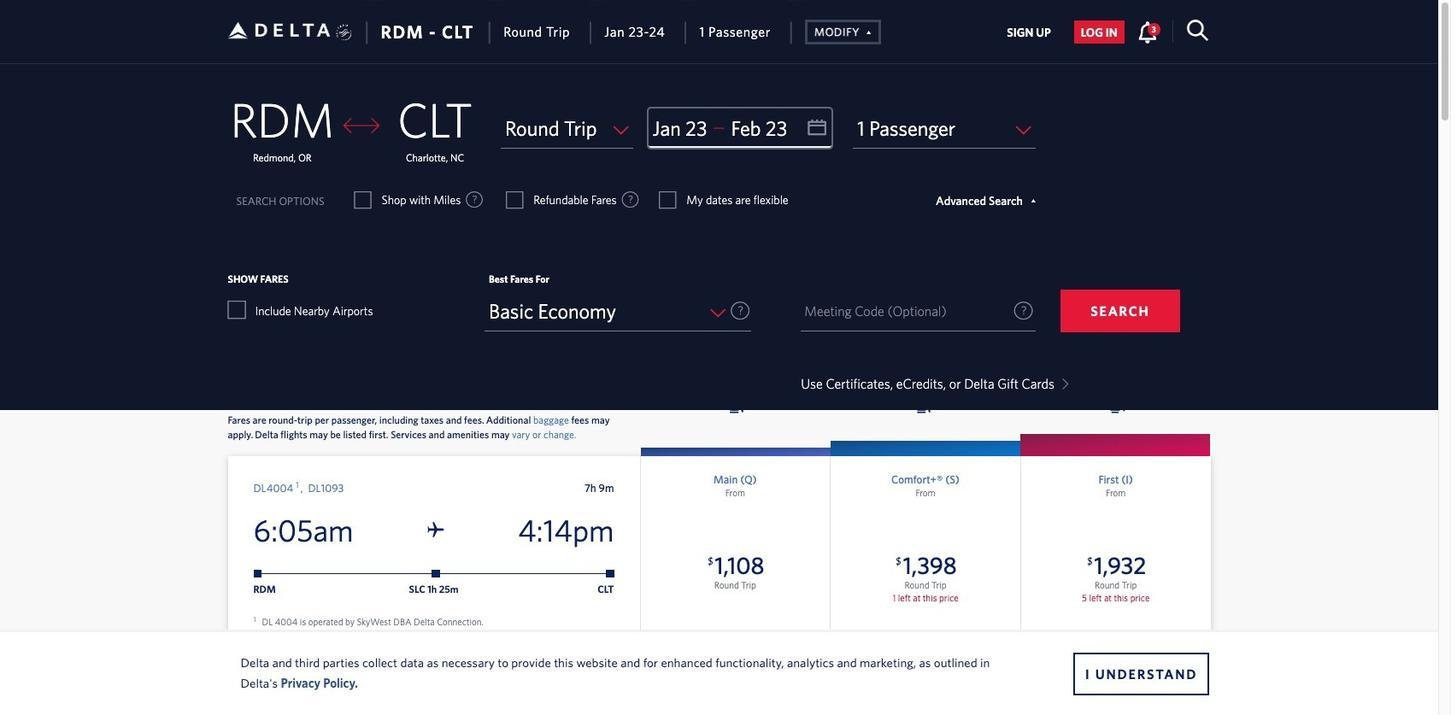 Task type: describe. For each thing, give the bounding box(es) containing it.
Meeting Code (Optional) text field
[[802, 292, 1036, 332]]

delta air lines image
[[228, 4, 331, 57]]

banner image image
[[638, 192, 1210, 333]]

advsearchtriangle up image
[[860, 23, 872, 38]]



Task type: vqa. For each thing, say whether or not it's contained in the screenshot.
show price in 'element'
yes



Task type: locate. For each thing, give the bounding box(es) containing it.
None field
[[501, 109, 633, 149], [854, 109, 1036, 149], [485, 292, 752, 332], [501, 109, 633, 149], [854, 109, 1036, 149], [485, 292, 752, 332]]

dropdown caret image
[[1058, 379, 1069, 390]]

main content
[[842, 124, 1028, 166]]

None text field
[[649, 109, 831, 149]]

None checkbox
[[507, 192, 523, 209]]

plane image
[[428, 523, 444, 539]]

skyteam image
[[336, 6, 352, 59]]

None checkbox
[[355, 192, 371, 209], [660, 192, 676, 209], [228, 301, 245, 318], [355, 192, 371, 209], [660, 192, 676, 209], [228, 301, 245, 318]]

show price in element
[[842, 124, 1028, 135]]



